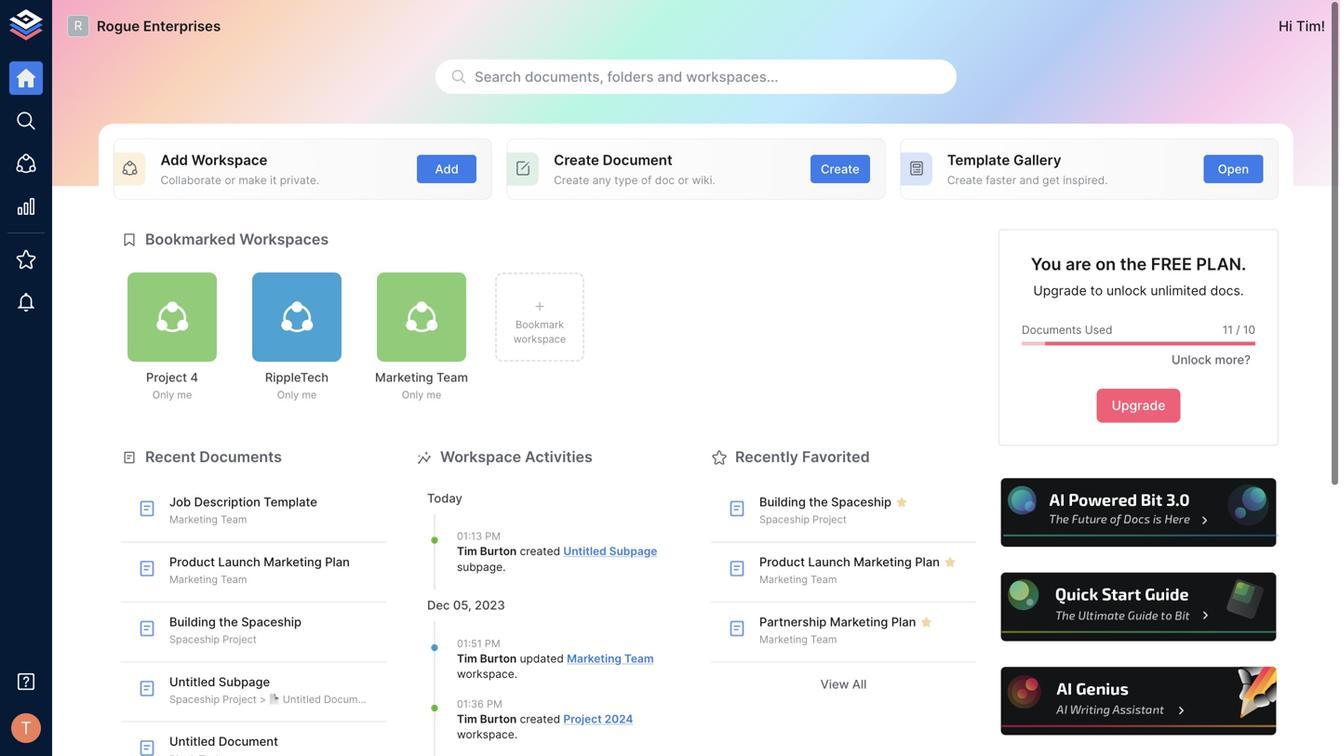 Task type: vqa. For each thing, say whether or not it's contained in the screenshot.
the middle The The
yes



Task type: locate. For each thing, give the bounding box(es) containing it.
0 horizontal spatial building
[[169, 615, 216, 630]]

pm
[[485, 531, 501, 543], [485, 638, 501, 650], [487, 699, 502, 711]]

created
[[520, 545, 560, 559], [520, 713, 560, 726]]

1 horizontal spatial subpage
[[610, 545, 658, 559]]

add inside add workspace collaborate or make it private.
[[161, 152, 188, 169]]

workspace up make on the top of the page
[[192, 152, 268, 169]]

spaceship down product launch marketing plan marketing team
[[241, 615, 302, 630]]

3 burton from the top
[[480, 713, 517, 726]]

marketing team down partnership
[[760, 634, 837, 646]]

subpage inside untitled subpage spaceship project > 📄 untitled document
[[219, 675, 270, 690]]

upgrade down you at the top of the page
[[1034, 283, 1087, 299]]

1 vertical spatial burton
[[480, 652, 517, 666]]

0 vertical spatial the
[[1121, 254, 1147, 275]]

2 created from the top
[[520, 713, 560, 726]]

1 horizontal spatial documents
[[1022, 324, 1082, 337]]

burton down "01:51"
[[480, 652, 517, 666]]

plan inside product launch marketing plan marketing team
[[325, 555, 350, 570]]

0 vertical spatial burton
[[480, 545, 517, 559]]

tim down 01:13
[[457, 545, 477, 559]]

add inside button
[[435, 162, 459, 176]]

0 horizontal spatial template
[[264, 495, 317, 510]]

view
[[821, 678, 849, 692]]

progress bar
[[1022, 342, 1279, 346]]

only inside the project 4 only me
[[152, 389, 174, 401]]

1 horizontal spatial template
[[948, 152, 1010, 169]]

document
[[603, 152, 673, 169], [324, 694, 374, 706], [219, 735, 278, 750]]

workspace up 01:36
[[457, 668, 515, 682]]

0 vertical spatial help image
[[999, 476, 1279, 550]]

project
[[146, 371, 187, 385], [813, 514, 847, 526], [223, 634, 257, 646], [223, 694, 257, 706], [564, 713, 602, 726]]

product
[[169, 555, 215, 570], [760, 555, 805, 570]]

the down product launch marketing plan marketing team
[[219, 615, 238, 630]]

1 vertical spatial marketing team
[[760, 634, 837, 646]]

1 horizontal spatial product
[[760, 555, 805, 570]]

1 only from the left
[[152, 389, 174, 401]]

. inside 01:13 pm tim burton created untitled subpage subpage .
[[503, 561, 506, 574]]

today
[[427, 492, 463, 506]]

1 vertical spatial upgrade
[[1112, 398, 1166, 414]]

1 vertical spatial template
[[264, 495, 317, 510]]

burton down 01:36
[[480, 713, 517, 726]]

2 vertical spatial .
[[515, 729, 518, 742]]

documents
[[1022, 324, 1082, 337], [200, 448, 282, 467]]

doc
[[655, 173, 675, 187]]

bookmarked workspaces
[[145, 231, 329, 249]]

document right 📄
[[324, 694, 374, 706]]

add workspace collaborate or make it private.
[[161, 152, 320, 187]]

1 vertical spatial subpage
[[219, 675, 270, 690]]

0 vertical spatial marketing team
[[760, 574, 837, 586]]

document inside untitled subpage spaceship project > 📄 untitled document
[[324, 694, 374, 706]]

unlock
[[1172, 353, 1212, 367]]

2 burton from the top
[[480, 652, 517, 666]]

and
[[658, 68, 683, 85], [1020, 173, 1040, 187]]

bookmark workspace button
[[495, 273, 585, 362]]

1 vertical spatial .
[[515, 668, 518, 682]]

2 vertical spatial document
[[219, 735, 278, 750]]

only inside marketing team only me
[[402, 389, 424, 401]]

and down "gallery"
[[1020, 173, 1040, 187]]

or inside create document create any type of doc or wiki.
[[678, 173, 689, 187]]

me
[[177, 389, 192, 401], [302, 389, 317, 401], [427, 389, 442, 401]]

1 vertical spatial created
[[520, 713, 560, 726]]

tim down "01:51"
[[457, 652, 477, 666]]

building up spaceship project
[[760, 495, 806, 510]]

0 horizontal spatial the
[[219, 615, 238, 630]]

marketing team
[[760, 574, 837, 586], [760, 634, 837, 646]]

tim for marketing team
[[457, 652, 477, 666]]

recent documents
[[145, 448, 282, 467]]

tim down 01:36
[[457, 713, 477, 726]]

created left 'project 2024' link
[[520, 713, 560, 726]]

created for untitled
[[520, 545, 560, 559]]

only
[[152, 389, 174, 401], [277, 389, 299, 401], [402, 389, 424, 401]]

marketing inside job description template marketing team
[[169, 514, 218, 526]]

docs.
[[1211, 283, 1244, 299]]

1 horizontal spatial or
[[678, 173, 689, 187]]

2 or from the left
[[678, 173, 689, 187]]

1 horizontal spatial launch
[[808, 555, 851, 570]]

0 horizontal spatial or
[[225, 173, 236, 187]]

document for untitled
[[219, 735, 278, 750]]

3 only from the left
[[402, 389, 424, 401]]

workspace
[[192, 152, 268, 169], [440, 448, 521, 467]]

2 only from the left
[[277, 389, 299, 401]]

0 horizontal spatial workspace
[[192, 152, 268, 169]]

0 vertical spatial workspace
[[514, 333, 566, 345]]

document for create
[[603, 152, 673, 169]]

1 vertical spatial pm
[[485, 638, 501, 650]]

untitled inside 01:13 pm tim burton created untitled subpage subpage .
[[564, 545, 607, 559]]

documents left used
[[1022, 324, 1082, 337]]

1 vertical spatial workspace
[[440, 448, 521, 467]]

1 horizontal spatial building
[[760, 495, 806, 510]]

create button
[[811, 155, 870, 184]]

spaceship down building the spaceship
[[760, 514, 810, 526]]

0 horizontal spatial documents
[[200, 448, 282, 467]]

workspace down bookmark
[[514, 333, 566, 345]]

rippletech only me
[[265, 371, 329, 401]]

2 help image from the top
[[999, 571, 1279, 645]]

launch down job description template marketing team
[[218, 555, 261, 570]]

and inside button
[[658, 68, 683, 85]]

workspace inside '01:36 pm tim burton created project 2024 workspace .'
[[457, 729, 515, 742]]

2 vertical spatial workspace
[[457, 729, 515, 742]]

1 created from the top
[[520, 545, 560, 559]]

burton for marketing
[[480, 652, 517, 666]]

pm right 01:13
[[485, 531, 501, 543]]

the up unlock
[[1121, 254, 1147, 275]]

building for building the spaceship spaceship project
[[169, 615, 216, 630]]

faster
[[986, 173, 1017, 187]]

0 vertical spatial template
[[948, 152, 1010, 169]]

1 horizontal spatial document
[[324, 694, 374, 706]]

. inside "01:51 pm tim burton updated marketing team workspace ."
[[515, 668, 518, 682]]

workspace for created
[[457, 729, 515, 742]]

dec
[[427, 599, 450, 613]]

marketing inside "01:51 pm tim burton updated marketing team workspace ."
[[567, 652, 622, 666]]

all
[[853, 678, 867, 692]]

create inside template gallery create faster and get inspired.
[[948, 173, 983, 187]]

1 horizontal spatial the
[[809, 495, 828, 510]]

burton inside 01:13 pm tim burton created untitled subpage subpage .
[[480, 545, 517, 559]]

pm inside "01:51 pm tim burton updated marketing team workspace ."
[[485, 638, 501, 650]]

2 horizontal spatial only
[[402, 389, 424, 401]]

0 horizontal spatial product
[[169, 555, 215, 570]]

project left 2024 on the bottom of page
[[564, 713, 602, 726]]

4
[[190, 371, 198, 385]]

0 horizontal spatial document
[[219, 735, 278, 750]]

unlock more? button
[[1162, 346, 1256, 374]]

1 or from the left
[[225, 173, 236, 187]]

spaceship up untitled subpage spaceship project > 📄 untitled document
[[169, 634, 220, 646]]

launch inside product launch marketing plan marketing team
[[218, 555, 261, 570]]

document up of at the left
[[603, 152, 673, 169]]

0 vertical spatial pm
[[485, 531, 501, 543]]

marketing
[[375, 371, 433, 385], [169, 514, 218, 526], [264, 555, 322, 570], [854, 555, 912, 570], [169, 574, 218, 586], [760, 574, 808, 586], [830, 615, 888, 630], [760, 634, 808, 646], [567, 652, 622, 666]]

3 me from the left
[[427, 389, 442, 401]]

2 vertical spatial help image
[[999, 665, 1279, 739]]

burton
[[480, 545, 517, 559], [480, 652, 517, 666], [480, 713, 517, 726]]

1 vertical spatial the
[[809, 495, 828, 510]]

pm right "01:51"
[[485, 638, 501, 650]]

or right doc
[[678, 173, 689, 187]]

1 horizontal spatial and
[[1020, 173, 1040, 187]]

1 product from the left
[[169, 555, 215, 570]]

spaceship down favorited
[[832, 495, 892, 510]]

0 vertical spatial created
[[520, 545, 560, 559]]

. down "01:51 pm tim burton updated marketing team workspace ." on the bottom of page
[[515, 729, 518, 742]]

. inside '01:36 pm tim burton created project 2024 workspace .'
[[515, 729, 518, 742]]

plan
[[325, 555, 350, 570], [915, 555, 940, 570], [892, 615, 917, 630]]

2 vertical spatial burton
[[480, 713, 517, 726]]

2 product from the left
[[760, 555, 805, 570]]

0 horizontal spatial me
[[177, 389, 192, 401]]

2 horizontal spatial me
[[427, 389, 442, 401]]

1 horizontal spatial me
[[302, 389, 317, 401]]

untitled subpage spaceship project > 📄 untitled document
[[169, 675, 374, 706]]

1 vertical spatial help image
[[999, 571, 1279, 645]]

pm right 01:36
[[487, 699, 502, 711]]

. up '01:36 pm tim burton created project 2024 workspace .'
[[515, 668, 518, 682]]

template gallery create faster and get inspired.
[[948, 152, 1108, 187]]

1 horizontal spatial only
[[277, 389, 299, 401]]

me inside marketing team only me
[[427, 389, 442, 401]]

tim right the hi
[[1297, 18, 1322, 34]]

workspace activities
[[440, 448, 593, 467]]

team inside product launch marketing plan marketing team
[[221, 574, 247, 586]]

building down product launch marketing plan marketing team
[[169, 615, 216, 630]]

tim
[[1297, 18, 1322, 34], [457, 545, 477, 559], [457, 652, 477, 666], [457, 713, 477, 726]]

marketing team up partnership
[[760, 574, 837, 586]]

spaceship inside untitled subpage spaceship project > 📄 untitled document
[[169, 694, 220, 706]]

project left 4
[[146, 371, 187, 385]]

. for marketing
[[515, 668, 518, 682]]

project up untitled subpage spaceship project > 📄 untitled document
[[223, 634, 257, 646]]

product for product launch marketing plan marketing team
[[169, 555, 215, 570]]

workspace inside button
[[514, 333, 566, 345]]

and right folders
[[658, 68, 683, 85]]

0 vertical spatial workspace
[[192, 152, 268, 169]]

. up '2023'
[[503, 561, 506, 574]]

0 horizontal spatial upgrade
[[1034, 283, 1087, 299]]

team inside marketing team only me
[[437, 371, 468, 385]]

marketing team for product
[[760, 574, 837, 586]]

1 me from the left
[[177, 389, 192, 401]]

burton inside "01:51 pm tim burton updated marketing team workspace ."
[[480, 652, 517, 666]]

template right description
[[264, 495, 317, 510]]

open button
[[1204, 155, 1264, 184]]

1 vertical spatial document
[[324, 694, 374, 706]]

untitled document
[[169, 735, 278, 750]]

pm inside 01:13 pm tim burton created untitled subpage subpage .
[[485, 531, 501, 543]]

building inside "building the spaceship spaceship project"
[[169, 615, 216, 630]]

0 horizontal spatial add
[[161, 152, 188, 169]]

.
[[503, 561, 506, 574], [515, 668, 518, 682], [515, 729, 518, 742]]

template up the 'faster'
[[948, 152, 1010, 169]]

launch down spaceship project
[[808, 555, 851, 570]]

product for product launch marketing plan
[[760, 555, 805, 570]]

burton up subpage
[[480, 545, 517, 559]]

0 vertical spatial .
[[503, 561, 506, 574]]

0 horizontal spatial and
[[658, 68, 683, 85]]

2 vertical spatial pm
[[487, 699, 502, 711]]

untitled subpage link
[[564, 545, 658, 559]]

the up spaceship project
[[809, 495, 828, 510]]

subpage
[[457, 561, 503, 574]]

of
[[641, 173, 652, 187]]

marketing team link
[[567, 652, 654, 666]]

2 vertical spatial the
[[219, 615, 238, 630]]

project inside "building the spaceship spaceship project"
[[223, 634, 257, 646]]

recently favorited
[[735, 448, 870, 467]]

2 me from the left
[[302, 389, 317, 401]]

add
[[161, 152, 188, 169], [435, 162, 459, 176]]

1 horizontal spatial workspace
[[440, 448, 521, 467]]

/
[[1237, 324, 1241, 337]]

11
[[1223, 324, 1233, 337]]

subpage
[[610, 545, 658, 559], [219, 675, 270, 690]]

1 vertical spatial building
[[169, 615, 216, 630]]

created left untitled subpage link on the left bottom of page
[[520, 545, 560, 559]]

created inside 01:13 pm tim burton created untitled subpage subpage .
[[520, 545, 560, 559]]

1 horizontal spatial upgrade
[[1112, 398, 1166, 414]]

marketing inside marketing team only me
[[375, 371, 433, 385]]

tim inside 01:13 pm tim burton created untitled subpage subpage .
[[457, 545, 477, 559]]

pm inside '01:36 pm tim burton created project 2024 workspace .'
[[487, 699, 502, 711]]

plan for product launch marketing plan marketing team
[[325, 555, 350, 570]]

add for add
[[435, 162, 459, 176]]

2 marketing team from the top
[[760, 634, 837, 646]]

the inside "building the spaceship spaceship project"
[[219, 615, 238, 630]]

enterprises
[[143, 18, 221, 34]]

project inside '01:36 pm tim burton created project 2024 workspace .'
[[564, 713, 602, 726]]

collaborate
[[161, 173, 222, 187]]

product launch marketing plan
[[760, 555, 940, 570]]

get
[[1043, 173, 1060, 187]]

workspace up today
[[440, 448, 521, 467]]

spaceship
[[832, 495, 892, 510], [760, 514, 810, 526], [241, 615, 302, 630], [169, 634, 220, 646], [169, 694, 220, 706]]

launch for product launch marketing plan
[[808, 555, 851, 570]]

product down job
[[169, 555, 215, 570]]

0 horizontal spatial subpage
[[219, 675, 270, 690]]

only for project
[[152, 389, 174, 401]]

product inside product launch marketing plan marketing team
[[169, 555, 215, 570]]

1 marketing team from the top
[[760, 574, 837, 586]]

0 vertical spatial subpage
[[610, 545, 658, 559]]

2 horizontal spatial the
[[1121, 254, 1147, 275]]

1 horizontal spatial add
[[435, 162, 459, 176]]

or left make on the top of the page
[[225, 173, 236, 187]]

template
[[948, 152, 1010, 169], [264, 495, 317, 510]]

0 vertical spatial document
[[603, 152, 673, 169]]

create inside button
[[821, 162, 860, 176]]

tim inside "01:51 pm tim burton updated marketing team workspace ."
[[457, 652, 477, 666]]

1 burton from the top
[[480, 545, 517, 559]]

workspace inside add workspace collaborate or make it private.
[[192, 152, 268, 169]]

type
[[615, 173, 638, 187]]

2 horizontal spatial document
[[603, 152, 673, 169]]

workspace inside "01:51 pm tim burton updated marketing team workspace ."
[[457, 668, 515, 682]]

1 vertical spatial and
[[1020, 173, 1040, 187]]

0 vertical spatial upgrade
[[1034, 283, 1087, 299]]

upgrade down unlock more? button at right top
[[1112, 398, 1166, 414]]

created inside '01:36 pm tim burton created project 2024 workspace .'
[[520, 713, 560, 726]]

burton inside '01:36 pm tim burton created project 2024 workspace .'
[[480, 713, 517, 726]]

untitled document link
[[121, 723, 386, 757]]

gallery
[[1014, 152, 1062, 169]]

spaceship up untitled document
[[169, 694, 220, 706]]

or
[[225, 173, 236, 187], [678, 173, 689, 187]]

workspace down 01:36
[[457, 729, 515, 742]]

dec 05, 2023
[[427, 599, 505, 613]]

document inside create document create any type of doc or wiki.
[[603, 152, 673, 169]]

t button
[[6, 708, 47, 749]]

0 horizontal spatial launch
[[218, 555, 261, 570]]

document down >
[[219, 735, 278, 750]]

help image
[[999, 476, 1279, 550], [999, 571, 1279, 645], [999, 665, 1279, 739]]

0 horizontal spatial only
[[152, 389, 174, 401]]

upgrade inside button
[[1112, 398, 1166, 414]]

0 vertical spatial building
[[760, 495, 806, 510]]

search documents, folders and workspaces...
[[475, 68, 779, 85]]

1 vertical spatial workspace
[[457, 668, 515, 682]]

me inside the project 4 only me
[[177, 389, 192, 401]]

project left >
[[223, 694, 257, 706]]

tim for untitled subpage
[[457, 545, 477, 559]]

product down spaceship project
[[760, 555, 805, 570]]

2 launch from the left
[[808, 555, 851, 570]]

0 vertical spatial and
[[658, 68, 683, 85]]

template inside template gallery create faster and get inspired.
[[948, 152, 1010, 169]]

tim inside '01:36 pm tim burton created project 2024 workspace .'
[[457, 713, 477, 726]]

1 vertical spatial documents
[[200, 448, 282, 467]]

job description template marketing team
[[169, 495, 317, 526]]

1 launch from the left
[[218, 555, 261, 570]]

untitled
[[564, 545, 607, 559], [169, 675, 215, 690], [283, 694, 321, 706], [169, 735, 215, 750]]

documents up description
[[200, 448, 282, 467]]

!
[[1322, 18, 1326, 34]]



Task type: describe. For each thing, give the bounding box(es) containing it.
partnership
[[760, 615, 827, 630]]

updated
[[520, 652, 564, 666]]

project inside the project 4 only me
[[146, 371, 187, 385]]

description
[[194, 495, 261, 510]]

on
[[1096, 254, 1116, 275]]

subpage inside 01:13 pm tim burton created untitled subpage subpage .
[[610, 545, 658, 559]]

project 2024 link
[[564, 713, 633, 726]]

. for untitled
[[503, 561, 506, 574]]

workspaces
[[240, 231, 329, 249]]

spaceship project
[[760, 514, 847, 526]]

job
[[169, 495, 191, 510]]

folders
[[607, 68, 654, 85]]

activities
[[525, 448, 593, 467]]

upgrade button
[[1097, 389, 1181, 423]]

0 vertical spatial documents
[[1022, 324, 1082, 337]]

more?
[[1215, 353, 1251, 367]]

tim for project 2024
[[457, 713, 477, 726]]

documents used
[[1022, 324, 1113, 337]]

team inside job description template marketing team
[[221, 514, 247, 526]]

only inside rippletech only me
[[277, 389, 299, 401]]

01:51
[[457, 638, 482, 650]]

view all button
[[711, 671, 977, 699]]

me for marketing
[[427, 389, 442, 401]]

📄
[[269, 694, 280, 706]]

favorited
[[802, 448, 870, 467]]

project inside untitled subpage spaceship project > 📄 untitled document
[[223, 694, 257, 706]]

unlock more?
[[1172, 353, 1251, 367]]

1 help image from the top
[[999, 476, 1279, 550]]

rogue enterprises
[[97, 18, 221, 34]]

burton for untitled
[[480, 545, 517, 559]]

marketing team only me
[[375, 371, 468, 401]]

created for project
[[520, 713, 560, 726]]

unlimited
[[1151, 283, 1207, 299]]

pm for marketing
[[485, 638, 501, 650]]

the for building the spaceship
[[809, 495, 828, 510]]

building the spaceship
[[760, 495, 892, 510]]

spaceship for untitled subpage spaceship project > 📄 untitled document
[[169, 694, 220, 706]]

the inside you are on the free plan. upgrade to unlock unlimited docs.
[[1121, 254, 1147, 275]]

are
[[1066, 254, 1092, 275]]

it
[[270, 173, 277, 187]]

01:13 pm tim burton created untitled subpage subpage .
[[457, 531, 658, 574]]

upgrade inside you are on the free plan. upgrade to unlock unlimited docs.
[[1034, 283, 1087, 299]]

private.
[[280, 173, 320, 187]]

or inside add workspace collaborate or make it private.
[[225, 173, 236, 187]]

unlock
[[1107, 283, 1147, 299]]

project 4 only me
[[146, 371, 198, 401]]

hi
[[1279, 18, 1293, 34]]

burton for project
[[480, 713, 517, 726]]

10
[[1244, 324, 1256, 337]]

open
[[1218, 162, 1250, 176]]

you
[[1031, 254, 1062, 275]]

plan for product launch marketing plan
[[915, 555, 940, 570]]

r
[[74, 18, 82, 34]]

me inside rippletech only me
[[302, 389, 317, 401]]

only for marketing
[[402, 389, 424, 401]]

2023
[[475, 599, 505, 613]]

any
[[593, 173, 611, 187]]

workspaces...
[[686, 68, 779, 85]]

make
[[239, 173, 267, 187]]

to
[[1091, 283, 1103, 299]]

plan.
[[1197, 254, 1247, 275]]

01:36
[[457, 699, 484, 711]]

building the spaceship spaceship project
[[169, 615, 302, 646]]

recently
[[735, 448, 799, 467]]

wiki.
[[692, 173, 716, 187]]

hi tim !
[[1279, 18, 1326, 34]]

spaceship for building the spaceship
[[832, 495, 892, 510]]

template inside job description template marketing team
[[264, 495, 317, 510]]

spaceship for building the spaceship spaceship project
[[241, 615, 302, 630]]

. for project
[[515, 729, 518, 742]]

bookmark workspace
[[514, 319, 566, 345]]

the for building the spaceship spaceship project
[[219, 615, 238, 630]]

pm for untitled
[[485, 531, 501, 543]]

01:51 pm tim burton updated marketing team workspace .
[[457, 638, 654, 682]]

project down building the spaceship
[[813, 514, 847, 526]]

11 / 10
[[1223, 324, 1256, 337]]

building for building the spaceship
[[760, 495, 806, 510]]

launch for product launch marketing plan marketing team
[[218, 555, 261, 570]]

and inside template gallery create faster and get inspired.
[[1020, 173, 1040, 187]]

marketing team for partnership
[[760, 634, 837, 646]]

bookmarked
[[145, 231, 236, 249]]

recent
[[145, 448, 196, 467]]

3 help image from the top
[[999, 665, 1279, 739]]

t
[[21, 719, 32, 739]]

rippletech
[[265, 371, 329, 385]]

bookmark
[[516, 319, 564, 331]]

01:36 pm tim burton created project 2024 workspace .
[[457, 699, 633, 742]]

workspace for updated
[[457, 668, 515, 682]]

view all
[[821, 678, 867, 692]]

inspired.
[[1063, 173, 1108, 187]]

you are on the free plan. upgrade to unlock unlimited docs.
[[1031, 254, 1247, 299]]

search
[[475, 68, 521, 85]]

pm for project
[[487, 699, 502, 711]]

rogue
[[97, 18, 140, 34]]

05,
[[453, 599, 472, 613]]

me for project
[[177, 389, 192, 401]]

documents,
[[525, 68, 604, 85]]

add for add workspace collaborate or make it private.
[[161, 152, 188, 169]]

free
[[1151, 254, 1193, 275]]

partnership marketing plan
[[760, 615, 917, 630]]

product launch marketing plan marketing team
[[169, 555, 350, 586]]

create document create any type of doc or wiki.
[[554, 152, 716, 187]]

search documents, folders and workspaces... button
[[436, 60, 957, 94]]

team inside "01:51 pm tim burton updated marketing team workspace ."
[[625, 652, 654, 666]]

>
[[260, 694, 266, 706]]



